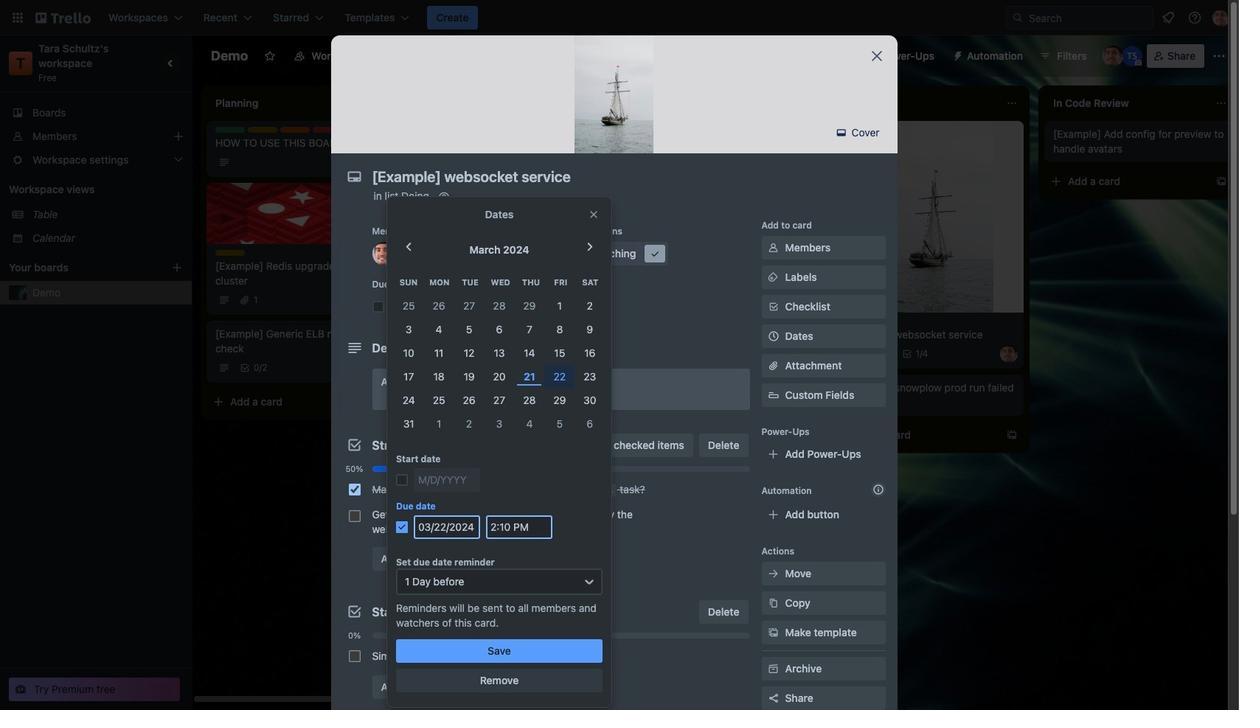 Task type: vqa. For each thing, say whether or not it's contained in the screenshot.
Star or unstar board image
yes



Task type: describe. For each thing, give the bounding box(es) containing it.
primary element
[[0, 0, 1240, 35]]

show menu image
[[1212, 49, 1227, 63]]

Mark due date as complete checkbox
[[372, 301, 384, 313]]

7 row from the top
[[394, 412, 605, 436]]

close dialog image
[[868, 47, 886, 65]]

0 horizontal spatial color: yellow, title: "ready to merge" element
[[215, 250, 245, 256]]

1 row from the top
[[394, 271, 605, 294]]

6 row from the top
[[394, 389, 605, 412]]

color: red, title: "unshippable!" element
[[313, 127, 342, 133]]

4 row from the top
[[394, 342, 605, 365]]

0 horizontal spatial create from template… image
[[378, 396, 390, 408]]

Search field
[[1006, 6, 1154, 30]]

5 row from the top
[[394, 365, 605, 389]]

2 horizontal spatial color: yellow, title: "ready to merge" element
[[434, 242, 528, 266]]

2 m/d/yyyy text field from the top
[[414, 516, 480, 539]]

add members to card image
[[405, 246, 417, 261]]

add board image
[[171, 262, 183, 274]]

your boards with 1 items element
[[9, 259, 149, 277]]

Board name text field
[[204, 44, 255, 68]]



Task type: locate. For each thing, give the bounding box(es) containing it.
search image
[[1012, 12, 1024, 24]]

create from template… image
[[1216, 176, 1228, 187], [378, 396, 390, 408], [1006, 429, 1018, 441]]

tara schultz (taraschultz7) image
[[1122, 46, 1143, 66]]

color: green, title: "verified in staging" element
[[215, 127, 245, 133]]

2 row from the top
[[394, 294, 605, 318]]

0 horizontal spatial james peterson (jamespeterson93) image
[[372, 242, 396, 266]]

color: orange, title: "manual deploy steps" element
[[280, 127, 310, 133]]

2 horizontal spatial create from template… image
[[1216, 176, 1228, 187]]

james peterson (jamespeterson93) image
[[1213, 9, 1231, 27], [372, 242, 396, 266]]

row group
[[394, 294, 605, 436]]

sm image
[[947, 44, 967, 65], [648, 246, 663, 261], [766, 567, 781, 581], [766, 596, 781, 611], [766, 626, 781, 640]]

cell
[[394, 294, 424, 318], [424, 294, 454, 318], [454, 294, 484, 318], [484, 294, 515, 318], [515, 294, 545, 318], [545, 294, 575, 318], [575, 294, 605, 318], [394, 318, 424, 342], [424, 318, 454, 342], [454, 318, 484, 342], [484, 318, 515, 342], [515, 318, 545, 342], [545, 318, 575, 342], [575, 318, 605, 342], [394, 342, 424, 365], [424, 342, 454, 365], [454, 342, 484, 365], [484, 342, 515, 365], [515, 342, 545, 365], [545, 342, 575, 365], [575, 342, 605, 365], [394, 365, 424, 389], [424, 365, 454, 389], [454, 365, 484, 389], [484, 365, 515, 389], [515, 365, 545, 389], [545, 365, 575, 389], [575, 365, 605, 389], [394, 389, 424, 412], [424, 389, 454, 412], [454, 389, 484, 412], [484, 389, 515, 412], [515, 389, 545, 412], [545, 389, 575, 412], [575, 389, 605, 412], [394, 412, 424, 436], [424, 412, 454, 436], [454, 412, 484, 436], [484, 412, 515, 436], [515, 412, 545, 436], [545, 412, 575, 436], [575, 412, 605, 436]]

james peterson (jamespeterson93) image right open information menu image
[[1213, 9, 1231, 27]]

0 horizontal spatial james peterson (jamespeterson93) image
[[1001, 345, 1018, 363]]

grid
[[394, 271, 605, 436]]

1 vertical spatial james peterson (jamespeterson93) image
[[1001, 345, 1018, 363]]

0 vertical spatial create from template… image
[[1216, 176, 1228, 187]]

0 vertical spatial m/d/yyyy text field
[[414, 469, 480, 492]]

james peterson (jamespeterson93) image
[[1103, 46, 1124, 66], [1001, 345, 1018, 363]]

None text field
[[365, 164, 852, 190]]

None checkbox
[[844, 345, 895, 363], [349, 484, 360, 496], [349, 511, 360, 522], [349, 651, 360, 663], [844, 345, 895, 363], [349, 484, 360, 496], [349, 511, 360, 522], [349, 651, 360, 663]]

1 horizontal spatial color: yellow, title: "ready to merge" element
[[248, 127, 277, 133]]

Add time text field
[[486, 516, 553, 539]]

switch to… image
[[10, 10, 25, 25]]

1 horizontal spatial james peterson (jamespeterson93) image
[[1213, 9, 1231, 27]]

1 vertical spatial m/d/yyyy text field
[[414, 516, 480, 539]]

color: yellow, title: "ready to merge" element
[[248, 127, 277, 133], [434, 242, 528, 266], [215, 250, 245, 256]]

1 vertical spatial james peterson (jamespeterson93) image
[[372, 242, 396, 266]]

group
[[343, 477, 750, 542]]

M/D/YYYY text field
[[414, 469, 480, 492], [414, 516, 480, 539]]

0 notifications image
[[1160, 9, 1178, 27]]

1 horizontal spatial create from template… image
[[1006, 429, 1018, 441]]

sm image
[[834, 125, 849, 140], [437, 189, 452, 204], [766, 241, 781, 255], [571, 246, 586, 261], [766, 270, 781, 285], [766, 662, 781, 677]]

open information menu image
[[1188, 10, 1203, 25]]

james peterson (jamespeterson93) image left add members to card image
[[372, 242, 396, 266]]

star or unstar board image
[[264, 50, 276, 62]]

1 vertical spatial create from template… image
[[378, 396, 390, 408]]

row
[[394, 271, 605, 294], [394, 294, 605, 318], [394, 318, 605, 342], [394, 342, 605, 365], [394, 365, 605, 389], [394, 389, 605, 412], [394, 412, 605, 436]]

0 vertical spatial james peterson (jamespeterson93) image
[[1213, 9, 1231, 27]]

3 row from the top
[[394, 318, 605, 342]]

close popover image
[[588, 209, 600, 221]]

1 m/d/yyyy text field from the top
[[414, 469, 480, 492]]

1 horizontal spatial james peterson (jamespeterson93) image
[[1103, 46, 1124, 66]]

2 vertical spatial create from template… image
[[1006, 429, 1018, 441]]

0 vertical spatial james peterson (jamespeterson93) image
[[1103, 46, 1124, 66]]



